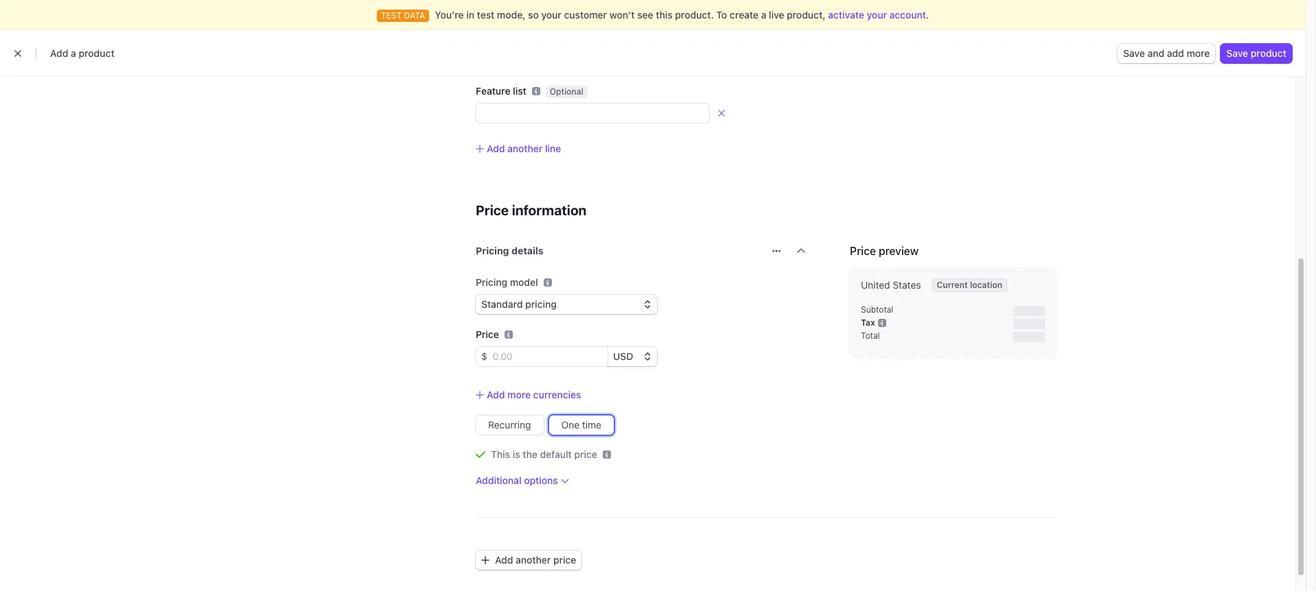 Task type: describe. For each thing, give the bounding box(es) containing it.
won't
[[610, 9, 635, 21]]

list
[[513, 85, 526, 97]]

0.00 text field
[[487, 347, 608, 367]]

additional options button
[[476, 475, 569, 488]]

add another line
[[487, 143, 561, 154]]

home
[[107, 38, 134, 49]]

line
[[545, 143, 561, 154]]

total
[[861, 331, 880, 341]]

information
[[512, 203, 587, 218]]

subtotal
[[861, 305, 894, 315]]

svg image
[[772, 247, 781, 255]]

is
[[513, 449, 520, 461]]

default
[[540, 449, 572, 461]]

one
[[561, 420, 580, 431]]

svg image
[[481, 557, 490, 565]]

0 vertical spatial price
[[574, 449, 597, 461]]

save and add more
[[1123, 47, 1210, 59]]

customer
[[564, 9, 607, 21]]

recurring
[[488, 420, 531, 431]]

1 vertical spatial products
[[100, 76, 182, 99]]

price preview
[[850, 245, 919, 257]]

pricing details button
[[468, 236, 764, 262]]

payments link
[[144, 36, 202, 52]]

mode,
[[497, 9, 526, 21]]

model
[[510, 277, 538, 288]]

pricing model
[[476, 277, 538, 288]]

additional options
[[476, 475, 558, 487]]

feature
[[476, 85, 510, 97]]

mode
[[1131, 38, 1156, 49]]

info image
[[878, 319, 886, 327]]

$ button
[[476, 347, 487, 367]]

price for price preview
[[850, 245, 876, 257]]

activate
[[828, 9, 864, 21]]

united states
[[861, 279, 921, 291]]

product.
[[675, 9, 714, 21]]

more button
[[537, 36, 587, 52]]

test
[[1109, 38, 1128, 49]]

developers link
[[1036, 36, 1101, 52]]

product inside button
[[1251, 47, 1287, 59]]

another for price
[[516, 555, 551, 567]]

reports
[[437, 38, 472, 49]]

save for save product
[[1227, 47, 1248, 59]]

price for price information
[[476, 203, 509, 218]]

usd button
[[608, 347, 657, 367]]

add a product
[[50, 47, 114, 59]]

balances link
[[205, 36, 259, 52]]

pricing details
[[476, 245, 544, 257]]

1 vertical spatial a
[[71, 47, 76, 59]]

save for save and add more
[[1123, 47, 1145, 59]]

info image
[[544, 279, 552, 287]]

location
[[970, 280, 1002, 290]]

another for line
[[507, 143, 543, 154]]

test
[[477, 9, 495, 21]]

add for add more currencies
[[487, 389, 505, 401]]

home link
[[100, 36, 141, 52]]

options
[[524, 475, 558, 487]]

in
[[466, 9, 474, 21]]

pricing for pricing details
[[476, 245, 509, 257]]

live
[[769, 9, 784, 21]]

0 vertical spatial a
[[761, 9, 766, 21]]

balances
[[212, 38, 253, 49]]

add more currencies button
[[476, 389, 581, 402]]

one time
[[561, 420, 601, 431]]

this
[[491, 449, 510, 461]]

to
[[716, 9, 727, 21]]

current location
[[937, 280, 1002, 290]]

you're in test mode, so your customer won't see this product. to create a live product, activate your account .
[[435, 9, 929, 21]]

and
[[1148, 47, 1165, 59]]

products link
[[328, 36, 383, 52]]

$
[[481, 351, 487, 363]]

1 horizontal spatial products
[[335, 38, 376, 49]]

connect
[[489, 38, 527, 49]]

see
[[637, 9, 653, 21]]

create
[[730, 9, 759, 21]]



Task type: vqa. For each thing, say whether or not it's contained in the screenshot.
"Add" corresponding to Add another price
yes



Task type: locate. For each thing, give the bounding box(es) containing it.
add for add another price
[[495, 555, 513, 567]]

time
[[582, 420, 601, 431]]

another left line
[[507, 143, 543, 154]]

products left billing
[[335, 38, 376, 49]]

additional
[[476, 475, 522, 487]]

united
[[861, 279, 890, 291]]

pricing left the model
[[476, 277, 507, 288]]

usd
[[613, 351, 633, 363]]

a left home link
[[71, 47, 76, 59]]

pricing for pricing model
[[476, 277, 507, 288]]

this is the default price
[[491, 449, 597, 461]]

preview
[[879, 245, 919, 257]]

1 pricing from the top
[[476, 245, 509, 257]]

pricing up pricing model
[[476, 245, 509, 257]]

0 vertical spatial price
[[476, 203, 509, 218]]

price information
[[476, 203, 587, 218]]

developers
[[1043, 38, 1094, 49]]

connect link
[[482, 36, 534, 52]]

0 vertical spatial another
[[507, 143, 543, 154]]

.
[[926, 9, 929, 21]]

1 vertical spatial price
[[850, 245, 876, 257]]

save product button
[[1221, 44, 1292, 63]]

another
[[507, 143, 543, 154], [516, 555, 551, 567]]

1 vertical spatial price
[[553, 555, 576, 567]]

1 product from the left
[[79, 47, 114, 59]]

your right so
[[541, 9, 562, 21]]

save inside button
[[1227, 47, 1248, 59]]

add
[[50, 47, 68, 59], [487, 143, 505, 154], [487, 389, 505, 401], [495, 555, 513, 567]]

so
[[528, 9, 539, 21]]

more inside button
[[1187, 47, 1210, 59]]

more
[[544, 38, 567, 49]]

0 vertical spatial products
[[335, 38, 376, 49]]

reports link
[[430, 36, 479, 52]]

2 vertical spatial price
[[476, 329, 499, 341]]

0 horizontal spatial save
[[1123, 47, 1145, 59]]

1 save from the left
[[1123, 47, 1145, 59]]

1 horizontal spatial your
[[867, 9, 887, 21]]

save product
[[1227, 47, 1287, 59]]

product,
[[787, 9, 826, 21]]

price up pricing details
[[476, 203, 509, 218]]

add left home link
[[50, 47, 68, 59]]

search…
[[493, 10, 527, 20]]

save right add
[[1227, 47, 1248, 59]]

0 vertical spatial pricing
[[476, 245, 509, 257]]

current
[[937, 280, 968, 290]]

price up $
[[476, 329, 499, 341]]

pricing
[[476, 245, 509, 257], [476, 277, 507, 288]]

currencies
[[533, 389, 581, 401]]

tab list
[[100, 102, 1178, 127]]

add up recurring at the bottom of page
[[487, 389, 505, 401]]

more
[[1187, 47, 1210, 59], [507, 389, 531, 401]]

add another price button
[[476, 551, 582, 571]]

add left line
[[487, 143, 505, 154]]

price inside button
[[553, 555, 576, 567]]

info element
[[544, 279, 552, 287]]

test mode
[[1109, 38, 1156, 49]]

pricing inside button
[[476, 245, 509, 257]]

0 horizontal spatial more
[[507, 389, 531, 401]]

1 your from the left
[[541, 9, 562, 21]]

1 horizontal spatial a
[[761, 9, 766, 21]]

add for add another line
[[487, 143, 505, 154]]

0 horizontal spatial products
[[100, 76, 182, 99]]

add
[[1167, 47, 1184, 59]]

you're
[[435, 9, 464, 21]]

2 save from the left
[[1227, 47, 1248, 59]]

add right svg icon
[[495, 555, 513, 567]]

your
[[541, 9, 562, 21], [867, 9, 887, 21]]

add inside add more currencies button
[[487, 389, 505, 401]]

optional
[[550, 87, 583, 97]]

1 vertical spatial another
[[516, 555, 551, 567]]

0 vertical spatial more
[[1187, 47, 1210, 59]]

another right svg icon
[[516, 555, 551, 567]]

products
[[335, 38, 376, 49], [100, 76, 182, 99]]

save inside button
[[1123, 47, 1145, 59]]

a left live
[[761, 9, 766, 21]]

more right add
[[1187, 47, 1210, 59]]

feature list
[[476, 85, 526, 97]]

1 horizontal spatial product
[[1251, 47, 1287, 59]]

account
[[890, 9, 926, 21]]

more up recurring at the bottom of page
[[507, 389, 531, 401]]

2 pricing from the top
[[476, 277, 507, 288]]

add for add a product
[[50, 47, 68, 59]]

save left and
[[1123, 47, 1145, 59]]

the
[[523, 449, 537, 461]]

billing link
[[386, 36, 427, 52]]

customers link
[[262, 36, 325, 52]]

price
[[476, 203, 509, 218], [850, 245, 876, 257], [476, 329, 499, 341]]

payments
[[150, 38, 195, 49]]

2 your from the left
[[867, 9, 887, 21]]

your right activate
[[867, 9, 887, 21]]

add more currencies
[[487, 389, 581, 401]]

more inside button
[[507, 389, 531, 401]]

details
[[512, 245, 544, 257]]

price
[[574, 449, 597, 461], [553, 555, 576, 567]]

1 vertical spatial pricing
[[476, 277, 507, 288]]

customers
[[269, 38, 319, 49]]

this
[[656, 9, 673, 21]]

states
[[893, 279, 921, 291]]

2 product from the left
[[1251, 47, 1287, 59]]

price left preview
[[850, 245, 876, 257]]

add another price
[[495, 555, 576, 567]]

1 vertical spatial more
[[507, 389, 531, 401]]

billing
[[393, 38, 420, 49]]

activate your account link
[[828, 9, 926, 21]]

tax
[[861, 318, 875, 328]]

0 horizontal spatial your
[[541, 9, 562, 21]]

Search… search field
[[471, 7, 808, 24]]

a
[[761, 9, 766, 21], [71, 47, 76, 59]]

add another line button
[[476, 142, 561, 156]]

add inside add another price button
[[495, 555, 513, 567]]

1 horizontal spatial save
[[1227, 47, 1248, 59]]

products down home link
[[100, 76, 182, 99]]

None text field
[[476, 104, 709, 123]]

1 horizontal spatial more
[[1187, 47, 1210, 59]]

save and add more button
[[1118, 44, 1216, 63]]

add inside add another line button
[[487, 143, 505, 154]]

product
[[79, 47, 114, 59], [1251, 47, 1287, 59]]

0 horizontal spatial a
[[71, 47, 76, 59]]

0 horizontal spatial product
[[79, 47, 114, 59]]



